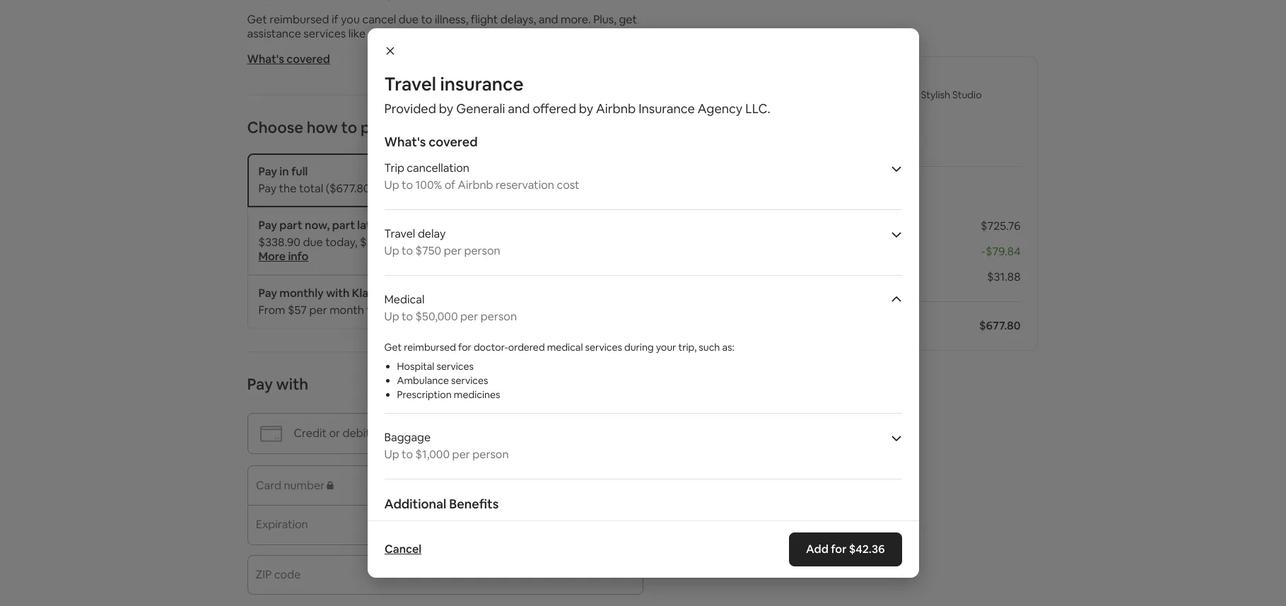 Task type: locate. For each thing, give the bounding box(es) containing it.
services up the ambulance
[[437, 360, 474, 373]]

for left 12
[[367, 303, 382, 318]]

cleaning
[[727, 270, 773, 284]]

reimbursed
[[270, 12, 329, 27], [404, 341, 456, 354]]

part left now, at the left top of page
[[280, 218, 303, 233]]

reimbursed inside get reimbursed if you cancel due to illness, flight delays, and more. plus, get assistance services like emergency help.
[[270, 12, 329, 27]]

reimbursed for ambulance
[[404, 341, 456, 354]]

1 horizontal spatial for
[[459, 341, 472, 354]]

due right the cancel in the left of the page
[[399, 12, 419, 27]]

0 vertical spatial and
[[539, 12, 559, 27]]

due
[[399, 12, 419, 27], [303, 235, 323, 250]]

plus,
[[594, 12, 617, 27]]

person inside 'medical up to $50,000 per person'
[[481, 309, 517, 324]]

person up "doctor-"
[[481, 309, 517, 324]]

to left illness,
[[421, 12, 433, 27]]

1 part from the left
[[280, 218, 303, 233]]

close to promenade- stylish studio apartment
[[823, 88, 982, 114]]

cleaning fee
[[727, 270, 792, 284]]

1 vertical spatial what's covered
[[385, 134, 478, 150]]

pay part now, part later with airbnb $338.90 due today,  $338.90 on dec 12, 2023. no extra fees. more info
[[259, 218, 563, 264]]

what's covered
[[247, 52, 330, 67], [385, 134, 478, 150]]

2 vertical spatial with
[[276, 374, 309, 394]]

to left pay on the left top of the page
[[341, 117, 357, 137]]

0 horizontal spatial airbnb
[[410, 218, 447, 233]]

medical
[[385, 292, 425, 307]]

1 travel from the top
[[385, 72, 437, 96]]

per right $57
[[310, 303, 327, 318]]

what's covered down the assistance
[[247, 52, 330, 67]]

no
[[491, 235, 506, 250]]

0 vertical spatial travel
[[385, 72, 437, 96]]

get inside get reimbursed for doctor-ordered medical services during your trip, such as: hospital services ambulance services prescription medicines
[[385, 341, 402, 354]]

$338.90 down later
[[360, 235, 402, 250]]

0 vertical spatial reimbursed
[[270, 12, 329, 27]]

per right $1,000
[[452, 447, 470, 462]]

services left like
[[304, 26, 346, 41]]

travel up provided
[[385, 72, 437, 96]]

per
[[444, 243, 462, 258], [310, 303, 327, 318], [461, 309, 478, 324], [452, 447, 470, 462]]

airbnb left insurance at the top of the page
[[596, 100, 636, 117]]

0 vertical spatial person
[[464, 243, 501, 258]]

such
[[699, 341, 720, 354]]

month
[[330, 303, 364, 318]]

2 horizontal spatial airbnb
[[596, 100, 636, 117]]

up inside baggage up to $1,000 per person
[[385, 447, 399, 462]]

2 $338.90 from the left
[[360, 235, 402, 250]]

fee
[[775, 270, 792, 284]]

airbnb for trip cancellation up to 100% of airbnb reservation cost
[[458, 178, 493, 192]]

0 vertical spatial airbnb
[[596, 100, 636, 117]]

for left "doctor-"
[[459, 341, 472, 354]]

reimbursed for assistance
[[270, 12, 329, 27]]

1 vertical spatial person
[[481, 309, 517, 324]]

1 horizontal spatial by
[[579, 100, 594, 117]]

0 vertical spatial with
[[384, 218, 408, 233]]

1 horizontal spatial and
[[539, 12, 559, 27]]

1 horizontal spatial due
[[399, 12, 419, 27]]

close
[[823, 88, 849, 101]]

pay
[[259, 164, 277, 179], [259, 181, 277, 196], [259, 218, 277, 233], [259, 286, 277, 301], [247, 374, 273, 394]]

3 up from the top
[[385, 309, 399, 324]]

and left 'offered'
[[508, 100, 530, 117]]

to right close
[[851, 88, 861, 101]]

0 horizontal spatial part
[[280, 218, 303, 233]]

1 vertical spatial for
[[459, 341, 472, 354]]

1 horizontal spatial $338.90
[[360, 235, 402, 250]]

0 horizontal spatial what's covered
[[247, 52, 330, 67]]

to left the $750
[[402, 243, 413, 258]]

2 horizontal spatial for
[[831, 542, 847, 557]]

airbnb inside trip cancellation up to 100% of airbnb reservation cost
[[458, 178, 493, 192]]

pay for part
[[259, 218, 277, 233]]

0 horizontal spatial get
[[247, 12, 267, 27]]

get up hospital
[[385, 341, 402, 354]]

pay in full pay the total ($677.80).
[[259, 164, 376, 196]]

person for medical up to $50,000 per person
[[481, 309, 517, 324]]

pay inside "pay part now, part later with airbnb $338.90 due today,  $338.90 on dec 12, 2023. no extra fees. more info"
[[259, 218, 277, 233]]

pay inside pay monthly with klarna from $57 per month for 12 months. interest may apply.
[[259, 286, 277, 301]]

0 horizontal spatial for
[[367, 303, 382, 318]]

1 vertical spatial get
[[385, 341, 402, 354]]

1 horizontal spatial airbnb
[[458, 178, 493, 192]]

0 horizontal spatial reimbursed
[[270, 12, 329, 27]]

insurance
[[639, 100, 695, 117]]

during
[[625, 341, 654, 354]]

0 horizontal spatial due
[[303, 235, 323, 250]]

baggage
[[385, 430, 431, 445]]

for right add
[[831, 542, 847, 557]]

None radio
[[617, 165, 632, 180], [617, 219, 632, 234], [617, 287, 632, 302], [617, 165, 632, 180], [617, 219, 632, 234], [617, 287, 632, 302]]

airbnb right of
[[458, 178, 493, 192]]

baggage up to $1,000 per person
[[385, 430, 509, 462]]

0 horizontal spatial by
[[439, 100, 454, 117]]

travel
[[385, 72, 437, 96], [385, 226, 416, 241]]

assistance
[[247, 26, 301, 41]]

help.
[[430, 26, 455, 41]]

travel for delay
[[385, 226, 416, 241]]

1 vertical spatial reimbursed
[[404, 341, 456, 354]]

1 vertical spatial travel
[[385, 226, 416, 241]]

get up what's covered button
[[247, 12, 267, 27]]

months.
[[398, 303, 440, 318]]

get for get reimbursed for doctor-ordered medical services during your trip, such as: hospital services ambulance services prescription medicines
[[385, 341, 402, 354]]

0 horizontal spatial $338.90
[[259, 235, 301, 250]]

travel inside 'travel insurance provided by generali and offered by airbnb insurance agency llc.'
[[385, 72, 437, 96]]

more info button
[[259, 249, 309, 264]]

1 horizontal spatial what's covered
[[385, 134, 478, 150]]

up left on
[[385, 243, 399, 258]]

more.
[[561, 12, 591, 27]]

1 horizontal spatial get
[[385, 341, 402, 354]]

services up medicines
[[451, 374, 488, 387]]

per left may at the left of page
[[461, 309, 478, 324]]

1 vertical spatial and
[[508, 100, 530, 117]]

apply.
[[510, 303, 541, 318]]

2 travel from the top
[[385, 226, 416, 241]]

travel right later
[[385, 226, 416, 241]]

get
[[247, 12, 267, 27], [385, 341, 402, 354]]

part
[[280, 218, 303, 233], [332, 218, 355, 233]]

airbnb up dec at left top
[[410, 218, 447, 233]]

1 vertical spatial with
[[326, 286, 350, 301]]

what's covered up 'cancellation'
[[385, 134, 478, 150]]

0 vertical spatial for
[[367, 303, 382, 318]]

up down trip
[[385, 178, 399, 192]]

2 vertical spatial airbnb
[[410, 218, 447, 233]]

2 vertical spatial for
[[831, 542, 847, 557]]

person for baggage up to $1,000 per person
[[473, 447, 509, 462]]

to down baggage
[[402, 447, 413, 462]]

1 horizontal spatial reimbursed
[[404, 341, 456, 354]]

reimbursed up hospital
[[404, 341, 456, 354]]

and
[[539, 12, 559, 27], [508, 100, 530, 117]]

by right 'offered'
[[579, 100, 594, 117]]

generali
[[456, 100, 505, 117]]

airbnb inside 'travel insurance provided by generali and offered by airbnb insurance agency llc.'
[[596, 100, 636, 117]]

2 vertical spatial person
[[473, 447, 509, 462]]

per right dec at left top
[[444, 243, 462, 258]]

per inside travel delay up to $750 per person
[[444, 243, 462, 258]]

0 vertical spatial get
[[247, 12, 267, 27]]

up inside 'medical up to $50,000 per person'
[[385, 309, 399, 324]]

with
[[384, 218, 408, 233], [326, 286, 350, 301], [276, 374, 309, 394]]

pay for in
[[259, 164, 277, 179]]

for
[[367, 303, 382, 318], [459, 341, 472, 354], [831, 542, 847, 557]]

1 horizontal spatial part
[[332, 218, 355, 233]]

get reimbursed for doctor-ordered medical services during your trip, such as: hospital services ambulance services prescription medicines
[[385, 341, 735, 401]]

travel inside travel delay up to $750 per person
[[385, 226, 416, 241]]

services
[[304, 26, 346, 41], [585, 341, 623, 354], [437, 360, 474, 373], [451, 374, 488, 387]]

due down now, at the left top of page
[[303, 235, 323, 250]]

to inside travel delay up to $750 per person
[[402, 243, 413, 258]]

0 vertical spatial due
[[399, 12, 419, 27]]

to inside baggage up to $1,000 per person
[[402, 447, 413, 462]]

1 horizontal spatial with
[[326, 286, 350, 301]]

$338.90 down the
[[259, 235, 301, 250]]

travel delay up to $750 per person
[[385, 226, 501, 258]]

2 horizontal spatial with
[[384, 218, 408, 233]]

to inside close to promenade- stylish studio apartment
[[851, 88, 861, 101]]

by left generali at the top
[[439, 100, 454, 117]]

add for $42.36 button
[[790, 533, 902, 567]]

4 up from the top
[[385, 447, 399, 462]]

pay
[[361, 117, 387, 137]]

person right 12,
[[464, 243, 501, 258]]

$57
[[288, 303, 307, 318]]

llc.
[[746, 100, 771, 117]]

person
[[464, 243, 501, 258], [481, 309, 517, 324], [473, 447, 509, 462]]

0 horizontal spatial and
[[508, 100, 530, 117]]

reimbursed inside get reimbursed for doctor-ordered medical services during your trip, such as: hospital services ambulance services prescription medicines
[[404, 341, 456, 354]]

cleaning fee button
[[727, 270, 792, 284]]

person inside baggage up to $1,000 per person
[[473, 447, 509, 462]]

up down baggage
[[385, 447, 399, 462]]

1 vertical spatial due
[[303, 235, 323, 250]]

delay
[[418, 226, 446, 241]]

full
[[291, 164, 308, 179]]

fees.
[[538, 235, 563, 250]]

pay monthly with klarna from $57 per month for 12 months. interest may apply.
[[259, 286, 541, 318]]

cancel
[[363, 12, 396, 27]]

medical up to $50,000 per person
[[385, 292, 517, 324]]

and inside get reimbursed if you cancel due to illness, flight delays, and more. plus, get assistance services like emergency help.
[[539, 12, 559, 27]]

$338.90
[[259, 235, 301, 250], [360, 235, 402, 250]]

12
[[384, 303, 395, 318]]

in
[[280, 164, 289, 179]]

$677.80
[[980, 318, 1021, 333]]

by
[[439, 100, 454, 117], [579, 100, 594, 117]]

apartment
[[823, 101, 872, 114]]

1 up from the top
[[385, 178, 399, 192]]

up down "medical"
[[385, 309, 399, 324]]

airbnb inside "pay part now, part later with airbnb $338.90 due today,  $338.90 on dec 12, 2023. no extra fees. more info"
[[410, 218, 447, 233]]

person up benefits
[[473, 447, 509, 462]]

part up today,
[[332, 218, 355, 233]]

trip,
[[679, 341, 697, 354]]

2 up from the top
[[385, 243, 399, 258]]

may
[[485, 303, 508, 318]]

get for get reimbursed if you cancel due to illness, flight delays, and more. plus, get assistance services like emergency help.
[[247, 12, 267, 27]]

additional
[[385, 496, 447, 512]]

visa card image
[[486, 383, 507, 389]]

to down "medical"
[[402, 309, 413, 324]]

1 vertical spatial airbnb
[[458, 178, 493, 192]]

due inside "pay part now, part later with airbnb $338.90 due today,  $338.90 on dec 12, 2023. no extra fees. more info"
[[303, 235, 323, 250]]

to down trip
[[402, 178, 413, 192]]

up inside travel delay up to $750 per person
[[385, 243, 399, 258]]

and left more.
[[539, 12, 559, 27]]

reimbursed left "if" at the top
[[270, 12, 329, 27]]

get inside get reimbursed if you cancel due to illness, flight delays, and more. plus, get assistance services like emergency help.
[[247, 12, 267, 27]]

like
[[349, 26, 366, 41]]



Task type: vqa. For each thing, say whether or not it's contained in the screenshot.
the Hotel button in the right of the page
no



Task type: describe. For each thing, give the bounding box(es) containing it.
1 $338.90 from the left
[[259, 235, 301, 250]]

2 by from the left
[[579, 100, 594, 117]]

agency
[[698, 100, 743, 117]]

ambulance
[[397, 374, 449, 387]]

on
[[405, 235, 418, 250]]

travel for insurance
[[385, 72, 437, 96]]

for inside pay monthly with klarna from $57 per month for 12 months. interest may apply.
[[367, 303, 382, 318]]

travel insurance provided by generali and offered by airbnb insurance agency llc.
[[385, 72, 771, 117]]

as:
[[723, 341, 735, 354]]

if
[[332, 12, 339, 27]]

total
[[299, 181, 323, 196]]

get reimbursed if you cancel due to illness, flight delays, and more. plus, get assistance services like emergency help.
[[247, 12, 637, 41]]

$42.36
[[849, 542, 885, 557]]

info
[[288, 249, 309, 264]]

promenade-
[[863, 88, 919, 101]]

trip
[[385, 161, 405, 175]]

choose
[[247, 117, 304, 137]]

$1,000
[[416, 447, 450, 462]]

the
[[279, 181, 297, 196]]

what's covered inside the travel insurance coverage details dialog
[[385, 134, 478, 150]]

and inside 'travel insurance provided by generali and offered by airbnb insurance agency llc.'
[[508, 100, 530, 117]]

pay for with
[[247, 374, 273, 394]]

klarna
[[352, 286, 386, 301]]

add
[[807, 542, 829, 557]]

studio
[[953, 88, 982, 101]]

of
[[445, 178, 456, 192]]

for inside get reimbursed for doctor-ordered medical services during your trip, such as: hospital services ambulance services prescription medicines
[[459, 341, 472, 354]]

you
[[341, 12, 360, 27]]

interest
[[443, 303, 483, 318]]

monthly
[[280, 286, 324, 301]]

additional benefits
[[385, 496, 499, 512]]

ordered
[[508, 341, 545, 354]]

0 horizontal spatial with
[[276, 374, 309, 394]]

prescription
[[397, 388, 452, 401]]

medical
[[547, 341, 583, 354]]

2 part from the left
[[332, 218, 355, 233]]

visa card image
[[486, 378, 507, 393]]

12,
[[444, 235, 458, 250]]

to inside get reimbursed if you cancel due to illness, flight delays, and more. plus, get assistance services like emergency help.
[[421, 12, 433, 27]]

benefits
[[449, 496, 499, 512]]

travel insurance coverage details dialog
[[368, 28, 919, 606]]

to inside 'medical up to $50,000 per person'
[[402, 309, 413, 324]]

-$79.84
[[982, 244, 1021, 259]]

up inside trip cancellation up to 100% of airbnb reservation cost
[[385, 178, 399, 192]]

for inside button
[[831, 542, 847, 557]]

-
[[982, 244, 986, 259]]

insurance
[[440, 72, 524, 96]]

get
[[619, 12, 637, 27]]

add for $42.36
[[807, 542, 885, 557]]

from
[[259, 303, 285, 318]]

dec
[[421, 235, 442, 250]]

flight
[[471, 12, 498, 27]]

$79.84
[[986, 244, 1021, 259]]

illness,
[[435, 12, 469, 27]]

trip cancellation up to 100% of airbnb reservation cost
[[385, 161, 580, 192]]

$50,000
[[416, 309, 458, 324]]

cancellation
[[407, 161, 470, 175]]

($677.80).
[[326, 181, 376, 196]]

doctor-
[[474, 341, 508, 354]]

services left during
[[585, 341, 623, 354]]

to inside trip cancellation up to 100% of airbnb reservation cost
[[402, 178, 413, 192]]

per inside baggage up to $1,000 per person
[[452, 447, 470, 462]]

hospital
[[397, 360, 435, 373]]

$31.88
[[988, 270, 1021, 284]]

person inside travel delay up to $750 per person
[[464, 243, 501, 258]]

airbnb for pay part now, part later with airbnb $338.90 due today,  $338.90 on dec 12, 2023. no extra fees. more info
[[410, 218, 447, 233]]

offered
[[533, 100, 576, 117]]

what's covered button
[[247, 52, 330, 67]]

cancel button
[[377, 536, 428, 564]]

per inside pay monthly with klarna from $57 per month for 12 months. interest may apply.
[[310, 303, 327, 318]]

with inside pay monthly with klarna from $57 per month for 12 months. interest may apply.
[[326, 286, 350, 301]]

emergency
[[368, 26, 428, 41]]

2023.
[[460, 235, 489, 250]]

choose how to pay
[[247, 117, 387, 137]]

cost
[[557, 178, 580, 192]]

how
[[307, 117, 338, 137]]

services inside get reimbursed if you cancel due to illness, flight delays, and more. plus, get assistance services like emergency help.
[[304, 26, 346, 41]]

$725.76
[[981, 219, 1021, 233]]

100%
[[416, 178, 442, 192]]

now,
[[305, 218, 330, 233]]

due inside get reimbursed if you cancel due to illness, flight delays, and more. plus, get assistance services like emergency help.
[[399, 12, 419, 27]]

0 vertical spatial what's covered
[[247, 52, 330, 67]]

more
[[259, 249, 286, 264]]

per inside 'medical up to $50,000 per person'
[[461, 309, 478, 324]]

your
[[656, 341, 677, 354]]

$750
[[416, 243, 442, 258]]

cancel
[[385, 542, 421, 557]]

delays,
[[501, 12, 536, 27]]

with inside "pay part now, part later with airbnb $338.90 due today,  $338.90 on dec 12, 2023. no extra fees. more info"
[[384, 218, 408, 233]]

1 by from the left
[[439, 100, 454, 117]]

pay with
[[247, 374, 309, 394]]

medicines
[[454, 388, 501, 401]]

provided
[[385, 100, 436, 117]]

stylish
[[922, 88, 951, 101]]

later
[[358, 218, 382, 233]]

reservation
[[496, 178, 555, 192]]

pay for monthly
[[259, 286, 277, 301]]



